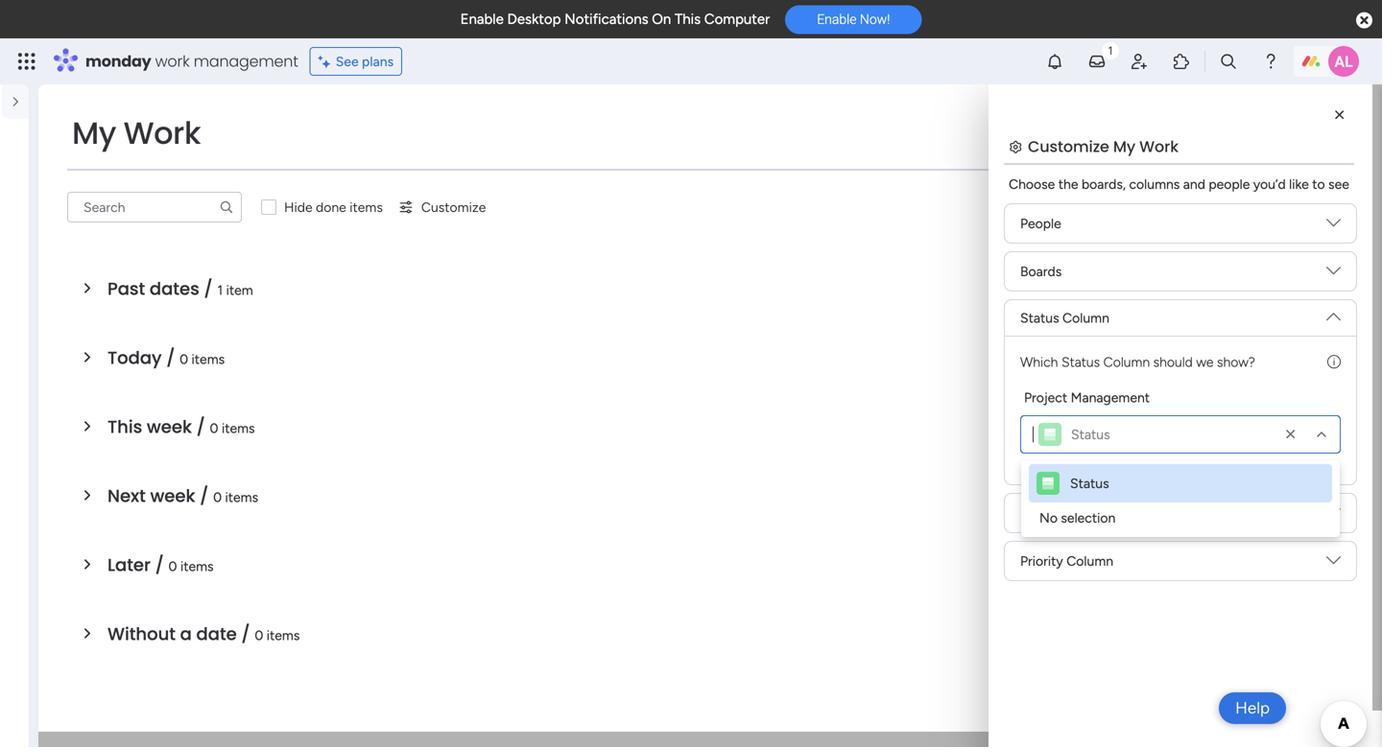 Task type: vqa. For each thing, say whether or not it's contained in the screenshot.
in
no



Task type: locate. For each thing, give the bounding box(es) containing it.
later
[[108, 553, 151, 578]]

items
[[350, 199, 383, 216], [192, 351, 225, 368], [222, 420, 255, 437], [225, 490, 258, 506], [180, 559, 214, 575], [267, 628, 300, 644]]

help
[[1236, 699, 1270, 719]]

items inside without a date / 0 items
[[267, 628, 300, 644]]

0 horizontal spatial customize
[[421, 199, 486, 216]]

notifications
[[565, 11, 649, 28]]

1 enable from the left
[[460, 11, 504, 28]]

0 up next week / 0 items
[[210, 420, 218, 437]]

status
[[1020, 310, 1059, 326], [1062, 354, 1100, 371], [1071, 427, 1110, 443], [1070, 476, 1109, 492]]

enable left the desktop
[[460, 11, 504, 28]]

selection
[[1061, 510, 1116, 527]]

0 inside this week / 0 items
[[210, 420, 218, 437]]

my up boards, on the top of the page
[[1113, 136, 1136, 157]]

/
[[204, 277, 213, 301], [166, 346, 175, 371], [196, 415, 205, 440], [200, 484, 209, 509], [155, 553, 164, 578], [241, 623, 250, 647]]

week for next
[[150, 484, 195, 509]]

column down selection
[[1067, 553, 1114, 570]]

customize for customize my work
[[1028, 136, 1110, 157]]

inbox image
[[1088, 52, 1107, 71]]

0 right later
[[168, 559, 177, 575]]

1 horizontal spatial enable
[[817, 11, 857, 27]]

2 enable from the left
[[817, 11, 857, 27]]

items inside this week / 0 items
[[222, 420, 255, 437]]

1 horizontal spatial this
[[675, 11, 701, 28]]

search everything image
[[1219, 52, 1238, 71]]

items right date
[[267, 628, 300, 644]]

priority
[[1020, 553, 1063, 570]]

items right later
[[180, 559, 214, 575]]

apps image
[[1172, 52, 1191, 71]]

None search field
[[67, 192, 242, 223]]

lottie animation image
[[0, 660, 29, 748]]

past
[[108, 277, 145, 301]]

my
[[72, 112, 116, 155], [1113, 136, 1136, 157]]

status column
[[1020, 310, 1110, 326]]

items inside next week / 0 items
[[225, 490, 258, 506]]

column
[[1063, 310, 1110, 326], [1104, 354, 1150, 371], [1052, 505, 1099, 522], [1067, 553, 1114, 570]]

workspace options image
[[13, 190, 33, 210]]

boards,
[[1082, 176, 1126, 192]]

see plans button
[[310, 47, 402, 76]]

choose
[[1009, 176, 1055, 192]]

1 vertical spatial this
[[108, 415, 142, 440]]

lottie animation element
[[0, 660, 29, 748]]

monday work management
[[85, 50, 298, 72]]

0 vertical spatial customize
[[1028, 136, 1110, 157]]

work down work
[[124, 112, 201, 155]]

0 vertical spatial week
[[147, 415, 192, 440]]

enable left now!
[[817, 11, 857, 27]]

/ right later
[[155, 553, 164, 578]]

0 vertical spatial this
[[675, 11, 701, 28]]

0
[[180, 351, 188, 368], [210, 420, 218, 437], [213, 490, 222, 506], [168, 559, 177, 575], [255, 628, 263, 644]]

1 dapulse dropdown down arrow image from the top
[[1327, 264, 1341, 286]]

0 horizontal spatial my
[[72, 112, 116, 155]]

select product image
[[17, 52, 36, 71]]

column up which status column should we show?
[[1063, 310, 1110, 326]]

desktop
[[507, 11, 561, 28]]

should
[[1154, 354, 1193, 371]]

later / 0 items
[[108, 553, 214, 578]]

0 down this week / 0 items
[[213, 490, 222, 506]]

column up the management
[[1104, 354, 1150, 371]]

1 vertical spatial customize
[[421, 199, 486, 216]]

priority column
[[1020, 553, 1114, 570]]

1 horizontal spatial customize
[[1028, 136, 1110, 157]]

dapulse dropdown down arrow image for priority column
[[1327, 554, 1341, 576]]

column for priority column
[[1067, 553, 1114, 570]]

enable inside button
[[817, 11, 857, 27]]

items right 'done'
[[350, 199, 383, 216]]

items down this week / 0 items
[[225, 490, 258, 506]]

work
[[124, 112, 201, 155], [1140, 136, 1179, 157]]

0 horizontal spatial this
[[108, 415, 142, 440]]

main content
[[38, 84, 1382, 748]]

search image
[[219, 200, 234, 215]]

customize
[[1028, 136, 1110, 157], [421, 199, 486, 216]]

date
[[196, 623, 237, 647]]

status up "project management"
[[1062, 354, 1100, 371]]

0 horizontal spatial enable
[[460, 11, 504, 28]]

items down 1
[[192, 351, 225, 368]]

on
[[652, 11, 671, 28]]

this up next
[[108, 415, 142, 440]]

/ up next week / 0 items
[[196, 415, 205, 440]]

done
[[316, 199, 346, 216]]

which
[[1020, 354, 1058, 371]]

help button
[[1219, 693, 1286, 725]]

column right the date
[[1052, 505, 1099, 522]]

without
[[108, 623, 176, 647]]

this
[[675, 11, 701, 28], [108, 415, 142, 440]]

1 horizontal spatial my
[[1113, 136, 1136, 157]]

you'd
[[1254, 176, 1286, 192]]

people
[[1209, 176, 1250, 192]]

0 right today
[[180, 351, 188, 368]]

status down "project management"
[[1071, 427, 1110, 443]]

0 right date
[[255, 628, 263, 644]]

/ down this week / 0 items
[[200, 484, 209, 509]]

enable
[[460, 11, 504, 28], [817, 11, 857, 27]]

1 vertical spatial week
[[150, 484, 195, 509]]

this right on
[[675, 11, 701, 28]]

help image
[[1261, 52, 1281, 71]]

see
[[1329, 176, 1350, 192]]

customize button
[[391, 192, 494, 223]]

0 inside next week / 0 items
[[213, 490, 222, 506]]

3 dapulse dropdown down arrow image from the top
[[1327, 506, 1341, 528]]

2 dapulse dropdown down arrow image from the top
[[1327, 302, 1341, 324]]

dapulse close image
[[1356, 11, 1373, 31]]

/ right today
[[166, 346, 175, 371]]

enable for enable desktop notifications on this computer
[[460, 11, 504, 28]]

column for status column
[[1063, 310, 1110, 326]]

dapulse dropdown down arrow image
[[1327, 264, 1341, 286], [1327, 302, 1341, 324], [1327, 506, 1341, 528], [1327, 554, 1341, 576]]

week down the today / 0 items
[[147, 415, 192, 440]]

management
[[1071, 390, 1150, 406]]

items inside the today / 0 items
[[192, 351, 225, 368]]

dapulse dropdown down arrow image
[[1327, 216, 1341, 238]]

work up columns
[[1140, 136, 1179, 157]]

project
[[1024, 390, 1068, 406]]

week right next
[[150, 484, 195, 509]]

no
[[1040, 510, 1058, 527]]

week
[[147, 415, 192, 440], [150, 484, 195, 509]]

customize inside button
[[421, 199, 486, 216]]

0 inside later / 0 items
[[168, 559, 177, 575]]

notifications image
[[1045, 52, 1065, 71]]

my down monday
[[72, 112, 116, 155]]

to
[[1313, 176, 1325, 192]]

items up next week / 0 items
[[222, 420, 255, 437]]

4 dapulse dropdown down arrow image from the top
[[1327, 554, 1341, 576]]

today
[[108, 346, 162, 371]]

status up which in the right of the page
[[1020, 310, 1059, 326]]



Task type: describe. For each thing, give the bounding box(es) containing it.
project management group
[[1020, 388, 1341, 454]]

plans
[[362, 53, 394, 70]]

customize my work
[[1028, 136, 1179, 157]]

date column
[[1020, 505, 1099, 522]]

week for this
[[147, 415, 192, 440]]

now!
[[860, 11, 890, 27]]

project management heading
[[1024, 388, 1150, 408]]

enable for enable now!
[[817, 11, 857, 27]]

enable now!
[[817, 11, 890, 27]]

0 inside the today / 0 items
[[180, 351, 188, 368]]

dapulse dropdown down arrow image for date column
[[1327, 506, 1341, 528]]

1 horizontal spatial work
[[1140, 136, 1179, 157]]

0 inside without a date / 0 items
[[255, 628, 263, 644]]

this inside main content
[[108, 415, 142, 440]]

see
[[336, 53, 359, 70]]

status up selection
[[1070, 476, 1109, 492]]

show?
[[1217, 354, 1256, 371]]

which status column should we show?
[[1020, 354, 1256, 371]]

boards
[[1020, 264, 1062, 280]]

apple lee image
[[1329, 46, 1359, 77]]

see plans
[[336, 53, 394, 70]]

/ left 1
[[204, 277, 213, 301]]

project management
[[1024, 390, 1150, 406]]

without a date / 0 items
[[108, 623, 300, 647]]

1 image
[[1102, 39, 1119, 61]]

work
[[155, 50, 190, 72]]

column for date column
[[1052, 505, 1099, 522]]

hide
[[284, 199, 313, 216]]

this week / 0 items
[[108, 415, 255, 440]]

past dates / 1 item
[[108, 277, 253, 301]]

the
[[1059, 176, 1079, 192]]

dapulse dropdown down arrow image for status column
[[1327, 302, 1341, 324]]

columns
[[1129, 176, 1180, 192]]

today / 0 items
[[108, 346, 225, 371]]

date
[[1020, 505, 1049, 522]]

enable desktop notifications on this computer
[[460, 11, 770, 28]]

enable now! button
[[785, 5, 922, 34]]

item
[[226, 282, 253, 299]]

no selection
[[1040, 510, 1116, 527]]

people
[[1020, 216, 1061, 232]]

next
[[108, 484, 146, 509]]

computer
[[704, 11, 770, 28]]

1
[[217, 282, 223, 299]]

invite members image
[[1130, 52, 1149, 71]]

and
[[1183, 176, 1206, 192]]

like
[[1289, 176, 1309, 192]]

dapulse dropdown down arrow image for boards
[[1327, 264, 1341, 286]]

status inside project management group
[[1071, 427, 1110, 443]]

choose the boards, columns and people you'd like to see
[[1009, 176, 1350, 192]]

next week / 0 items
[[108, 484, 258, 509]]

we
[[1196, 354, 1214, 371]]

customize for customize
[[421, 199, 486, 216]]

main content containing past dates /
[[38, 84, 1382, 748]]

my work
[[72, 112, 201, 155]]

dates
[[150, 277, 199, 301]]

0 horizontal spatial work
[[124, 112, 201, 155]]

monday
[[85, 50, 151, 72]]

items inside later / 0 items
[[180, 559, 214, 575]]

a
[[180, 623, 192, 647]]

hide done items
[[284, 199, 383, 216]]

/ right date
[[241, 623, 250, 647]]

management
[[194, 50, 298, 72]]

Filter dashboard by text search field
[[67, 192, 242, 223]]

v2 info image
[[1328, 352, 1341, 372]]



